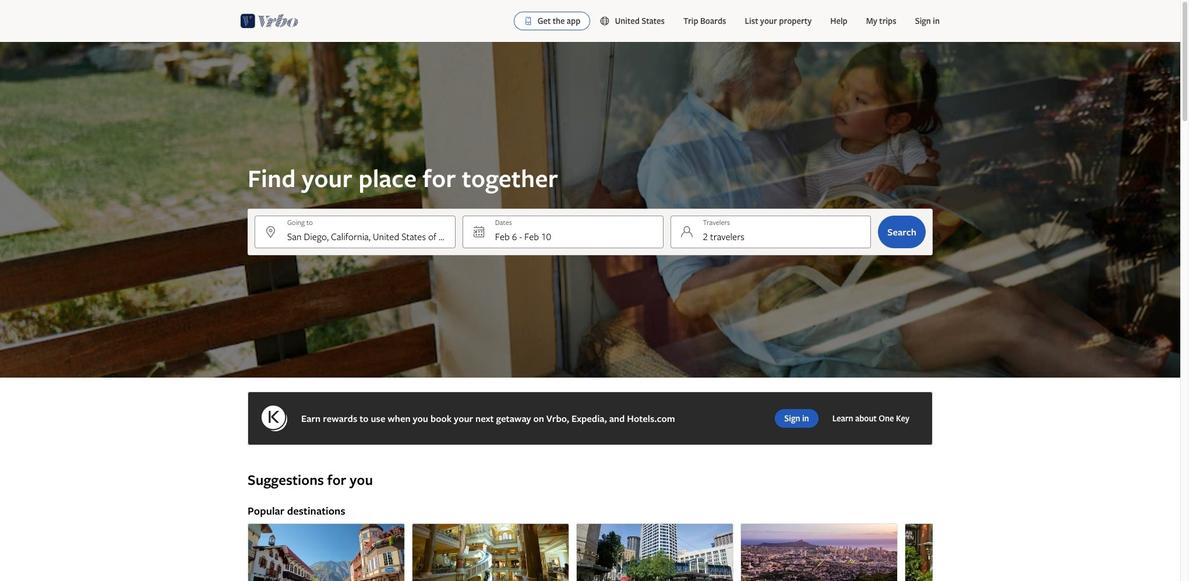 Task type: vqa. For each thing, say whether or not it's contained in the screenshot.
the Adults - icon
no



Task type: describe. For each thing, give the bounding box(es) containing it.
show previous card image
[[241, 567, 255, 576]]

downtown seattle featuring a skyscraper, a city and street scenes image
[[577, 524, 734, 581]]

vrbo logo image
[[241, 12, 299, 30]]

download the app button image
[[524, 16, 533, 26]]

gastown showing signage, street scenes and outdoor eating image
[[905, 524, 1063, 581]]



Task type: locate. For each thing, give the bounding box(es) containing it.
show next card image
[[926, 567, 940, 576]]

las vegas featuring interior views image
[[412, 524, 570, 581]]

leavenworth featuring a small town or village and street scenes image
[[248, 524, 405, 581]]

small image
[[600, 16, 615, 26]]

makiki - lower punchbowl - tantalus showing landscape views, a sunset and a city image
[[741, 524, 898, 581]]

main content
[[0, 42, 1181, 581]]

wizard region
[[0, 42, 1181, 378]]



